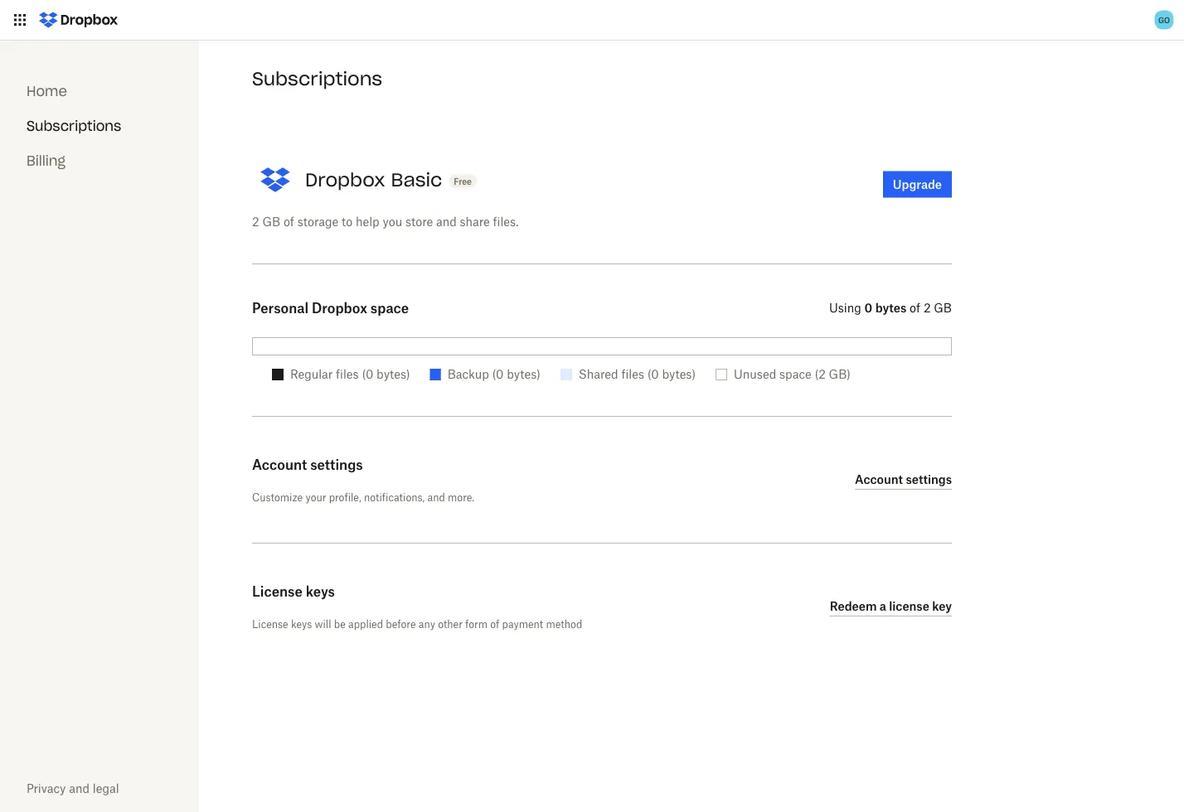 Task type: locate. For each thing, give the bounding box(es) containing it.
of
[[284, 214, 294, 228], [910, 301, 921, 315], [490, 618, 500, 631]]

(0
[[362, 367, 373, 382], [492, 367, 504, 382], [648, 367, 659, 382]]

bytes) left unused
[[662, 367, 696, 382]]

license for license keys will be applied before any other form of payment method
[[252, 618, 288, 631]]

0
[[865, 301, 873, 315]]

keys for license keys will be applied before any other form of payment method
[[291, 618, 312, 631]]

files right shared
[[622, 367, 644, 382]]

keys
[[306, 584, 335, 600], [291, 618, 312, 631]]

customize your profile, notifications, and more.
[[252, 491, 475, 504]]

bytes) for regular files (0 bytes)
[[377, 367, 410, 382]]

2
[[252, 214, 259, 228], [924, 301, 931, 315]]

2 files from the left
[[622, 367, 644, 382]]

1 (0 from the left
[[362, 367, 373, 382]]

(0 right shared
[[648, 367, 659, 382]]

and right store
[[436, 214, 457, 228]]

gb right bytes
[[934, 301, 952, 315]]

(0 right "backup" at the left top of page
[[492, 367, 504, 382]]

space
[[371, 300, 409, 316], [780, 367, 812, 382]]

1 horizontal spatial space
[[780, 367, 812, 382]]

0 vertical spatial dropbox
[[305, 168, 385, 191]]

2 vertical spatial and
[[69, 782, 90, 796]]

1 bytes) from the left
[[377, 367, 410, 382]]

2 bytes) from the left
[[507, 367, 541, 382]]

0 vertical spatial gb
[[262, 214, 280, 228]]

0 horizontal spatial settings
[[310, 457, 363, 473]]

bytes) left "backup" at the left top of page
[[377, 367, 410, 382]]

1 horizontal spatial files
[[622, 367, 644, 382]]

applied
[[348, 618, 383, 631]]

bytes)
[[377, 367, 410, 382], [507, 367, 541, 382], [662, 367, 696, 382]]

backup
[[448, 367, 489, 382]]

your
[[306, 491, 326, 504]]

dropbox up to
[[305, 168, 385, 191]]

3 (0 from the left
[[648, 367, 659, 382]]

2 right bytes
[[924, 301, 931, 315]]

1 horizontal spatial account
[[855, 473, 903, 487]]

1 vertical spatial subscriptions
[[27, 117, 121, 134]]

0 horizontal spatial subscriptions
[[27, 117, 121, 134]]

files
[[336, 367, 359, 382], [622, 367, 644, 382]]

and left more.
[[428, 491, 445, 504]]

2 (0 from the left
[[492, 367, 504, 382]]

subscriptions link
[[27, 117, 121, 134]]

space left (2
[[780, 367, 812, 382]]

0 vertical spatial of
[[284, 214, 294, 228]]

of right bytes
[[910, 301, 921, 315]]

personal dropbox space
[[252, 300, 409, 316]]

shared files (0 bytes)
[[579, 367, 696, 382]]

subscriptions
[[252, 67, 382, 90], [27, 117, 121, 134]]

(2
[[815, 367, 826, 382]]

redeem
[[830, 600, 877, 614]]

0 vertical spatial 2
[[252, 214, 259, 228]]

0 horizontal spatial of
[[284, 214, 294, 228]]

1 horizontal spatial (0
[[492, 367, 504, 382]]

license
[[889, 600, 930, 614]]

of right form
[[490, 618, 500, 631]]

gb left storage
[[262, 214, 280, 228]]

license
[[252, 584, 303, 600], [252, 618, 288, 631]]

1 files from the left
[[336, 367, 359, 382]]

0 vertical spatial keys
[[306, 584, 335, 600]]

and
[[436, 214, 457, 228], [428, 491, 445, 504], [69, 782, 90, 796]]

form
[[465, 618, 488, 631]]

0 horizontal spatial bytes)
[[377, 367, 410, 382]]

settings inside button
[[906, 473, 952, 487]]

2 horizontal spatial (0
[[648, 367, 659, 382]]

upgrade button
[[883, 171, 952, 198]]

upgrade
[[893, 177, 942, 192]]

bytes) right "backup" at the left top of page
[[507, 367, 541, 382]]

2 gb of storage to help you store and share files.
[[252, 214, 519, 228]]

1 vertical spatial license
[[252, 618, 288, 631]]

license for license keys
[[252, 584, 303, 600]]

(0 right regular
[[362, 367, 373, 382]]

0 horizontal spatial files
[[336, 367, 359, 382]]

bytes) for shared files (0 bytes)
[[662, 367, 696, 382]]

0 horizontal spatial account
[[252, 457, 307, 473]]

1 vertical spatial space
[[780, 367, 812, 382]]

1 vertical spatial and
[[428, 491, 445, 504]]

1 horizontal spatial bytes)
[[507, 367, 541, 382]]

more.
[[448, 491, 475, 504]]

share
[[460, 214, 490, 228]]

1 vertical spatial 2
[[924, 301, 931, 315]]

home link
[[27, 83, 67, 100]]

files for shared
[[622, 367, 644, 382]]

1 vertical spatial keys
[[291, 618, 312, 631]]

account settings
[[252, 457, 363, 473], [855, 473, 952, 487]]

1 vertical spatial of
[[910, 301, 921, 315]]

method
[[546, 618, 582, 631]]

1 license from the top
[[252, 584, 303, 600]]

2 license from the top
[[252, 618, 288, 631]]

3 bytes) from the left
[[662, 367, 696, 382]]

keys up will
[[306, 584, 335, 600]]

files right regular
[[336, 367, 359, 382]]

0 vertical spatial subscriptions
[[252, 67, 382, 90]]

you
[[383, 214, 402, 228]]

1 horizontal spatial settings
[[906, 473, 952, 487]]

dropbox
[[305, 168, 385, 191], [312, 300, 367, 316]]

gb
[[262, 214, 280, 228], [934, 301, 952, 315]]

0 horizontal spatial 2
[[252, 214, 259, 228]]

dropbox right personal
[[312, 300, 367, 316]]

1 horizontal spatial subscriptions
[[252, 67, 382, 90]]

keys left will
[[291, 618, 312, 631]]

0 horizontal spatial (0
[[362, 367, 373, 382]]

privacy and legal link
[[27, 782, 119, 796]]

space up regular files (0 bytes)
[[371, 300, 409, 316]]

of left storage
[[284, 214, 294, 228]]

redeem a license key button
[[830, 597, 952, 617]]

account settings button
[[855, 470, 952, 490]]

1 horizontal spatial 2
[[924, 301, 931, 315]]

account
[[252, 457, 307, 473], [855, 473, 903, 487]]

1 horizontal spatial gb
[[934, 301, 952, 315]]

unused space (2 gb)
[[734, 367, 851, 382]]

dropbox basic
[[305, 168, 442, 191]]

store
[[406, 214, 433, 228]]

2 horizontal spatial bytes)
[[662, 367, 696, 382]]

2 left storage
[[252, 214, 259, 228]]

license keys will be applied before any other form of payment method
[[252, 618, 582, 631]]

2 vertical spatial of
[[490, 618, 500, 631]]

gb)
[[829, 367, 851, 382]]

0 horizontal spatial space
[[371, 300, 409, 316]]

0 vertical spatial license
[[252, 584, 303, 600]]

and left legal
[[69, 782, 90, 796]]

settings
[[310, 457, 363, 473], [906, 473, 952, 487]]

privacy and legal
[[27, 782, 119, 796]]

1 horizontal spatial of
[[490, 618, 500, 631]]



Task type: describe. For each thing, give the bounding box(es) containing it.
shared
[[579, 367, 618, 382]]

go
[[1159, 15, 1170, 25]]

0 vertical spatial and
[[436, 214, 457, 228]]

home
[[27, 83, 67, 100]]

(0 for shared
[[648, 367, 659, 382]]

files.
[[493, 214, 519, 228]]

dropbox logo image
[[33, 7, 124, 33]]

help
[[356, 214, 380, 228]]

profile,
[[329, 491, 361, 504]]

account inside button
[[855, 473, 903, 487]]

unused
[[734, 367, 776, 382]]

1 horizontal spatial account settings
[[855, 473, 952, 487]]

1 vertical spatial dropbox
[[312, 300, 367, 316]]

other
[[438, 618, 463, 631]]

using
[[829, 301, 862, 315]]

1 vertical spatial gb
[[934, 301, 952, 315]]

basic
[[391, 168, 442, 191]]

license keys
[[252, 584, 335, 600]]

backup (0 bytes)
[[448, 367, 541, 382]]

key
[[932, 600, 952, 614]]

be
[[334, 618, 346, 631]]

(0 for regular
[[362, 367, 373, 382]]

0 horizontal spatial account settings
[[252, 457, 363, 473]]

0 horizontal spatial gb
[[262, 214, 280, 228]]

a
[[880, 600, 886, 614]]

personal
[[252, 300, 309, 316]]

billing link
[[27, 152, 66, 169]]

before
[[386, 618, 416, 631]]

privacy
[[27, 782, 66, 796]]

any
[[419, 618, 435, 631]]

to
[[342, 214, 353, 228]]

will
[[315, 618, 331, 631]]

using 0 bytes of 2 gb
[[829, 301, 952, 315]]

redeem a license key
[[830, 600, 952, 614]]

legal
[[93, 782, 119, 796]]

customize
[[252, 491, 303, 504]]

regular
[[290, 367, 333, 382]]

files for regular
[[336, 367, 359, 382]]

bytes
[[876, 301, 907, 315]]

0 vertical spatial space
[[371, 300, 409, 316]]

billing
[[27, 152, 66, 169]]

storage
[[297, 214, 339, 228]]

free
[[454, 176, 472, 186]]

regular files (0 bytes)
[[290, 367, 410, 382]]

2 horizontal spatial of
[[910, 301, 921, 315]]

notifications,
[[364, 491, 425, 504]]

keys for license keys
[[306, 584, 335, 600]]

go button
[[1151, 7, 1178, 33]]

payment
[[502, 618, 543, 631]]



Task type: vqa. For each thing, say whether or not it's contained in the screenshot.
bottom Subscriptions
yes



